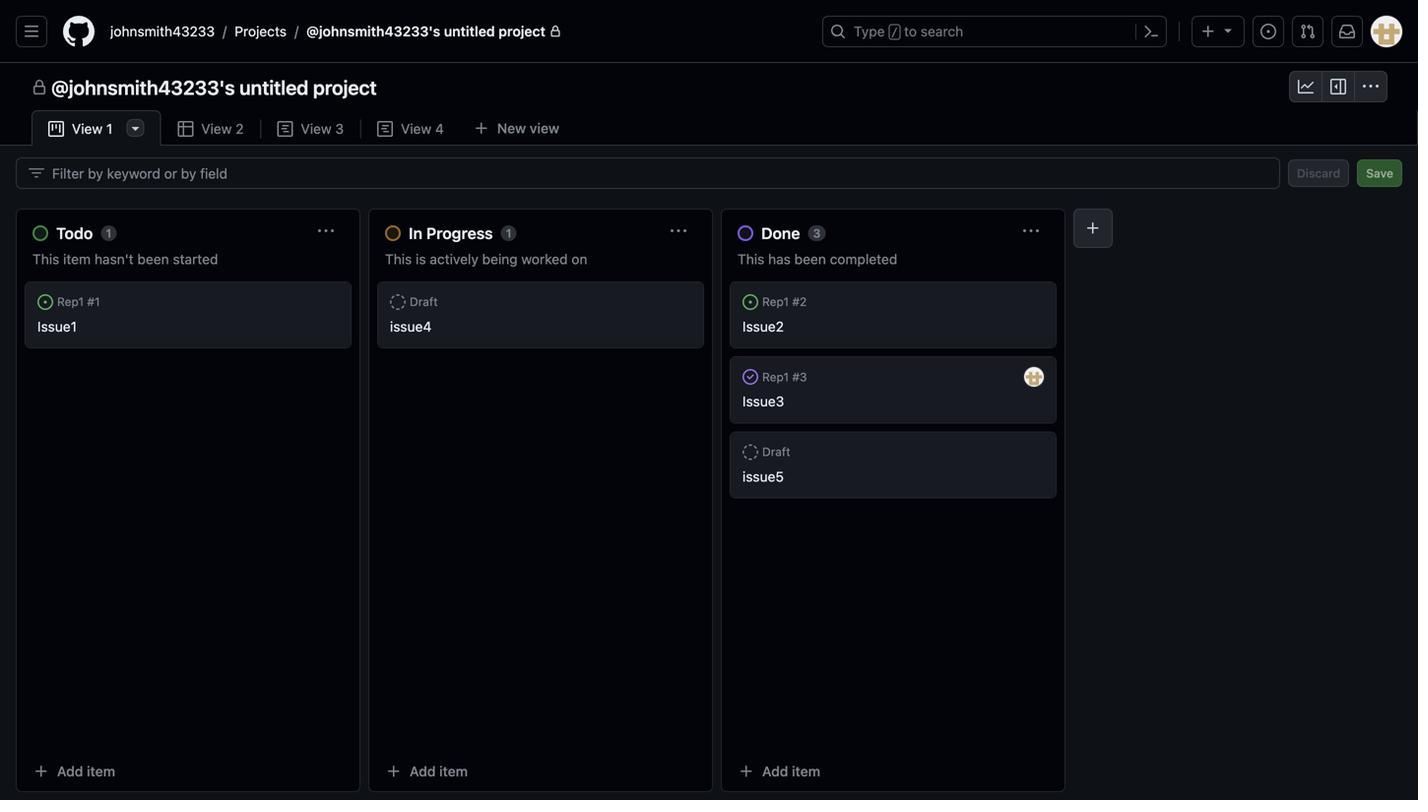 Task type: describe. For each thing, give the bounding box(es) containing it.
closed as completed issue image
[[743, 369, 758, 385]]

homepage image
[[63, 16, 95, 47]]

search
[[921, 23, 963, 39]]

projects
[[235, 23, 287, 39]]

rep1 # 2
[[762, 295, 807, 309]]

being
[[482, 251, 518, 267]]

issue3 button
[[743, 394, 784, 410]]

type
[[854, 23, 885, 39]]

to
[[904, 23, 917, 39]]

completed
[[830, 251, 898, 267]]

this has been completed
[[738, 251, 898, 267]]

view 1
[[72, 121, 113, 137]]

todo column menu image
[[318, 224, 334, 239]]

done column menu image
[[1023, 224, 1039, 239]]

in
[[409, 224, 422, 243]]

this item hasn't been started
[[33, 251, 218, 267]]

plus image
[[1201, 24, 1216, 39]]

view 3 link
[[260, 110, 361, 147]]

rep1 # 1
[[57, 295, 100, 309]]

this is actively being worked on
[[385, 251, 587, 267]]

1 horizontal spatial 2
[[800, 295, 807, 309]]

lock image
[[550, 26, 561, 37]]

issue1
[[37, 319, 77, 335]]

view for view 4
[[401, 121, 432, 137]]

0 vertical spatial untitled
[[444, 23, 495, 39]]

projects link
[[227, 16, 295, 47]]

type / to search
[[854, 23, 963, 39]]

johnsmith43233 link
[[102, 16, 223, 47]]

# for issue1
[[87, 295, 95, 309]]

issue opened image
[[1261, 24, 1276, 39]]

@johnsmith43233's untitled project inside 'project' navigation
[[51, 76, 377, 99]]

/ for johnsmith43233
[[223, 23, 227, 39]]

1 horizontal spatial /
[[295, 23, 299, 39]]

1 horizontal spatial @johnsmith43233's
[[306, 23, 440, 39]]

sc 9kayk9 0 image for view 1
[[48, 121, 64, 137]]

new
[[497, 120, 526, 136]]

save
[[1366, 166, 1394, 180]]

draft for issue4
[[410, 295, 438, 309]]

this for in progress
[[385, 251, 412, 267]]

johnsmith43233 image
[[1024, 368, 1044, 387]]

save button
[[1357, 160, 1403, 187]]

open issue image for issue2
[[743, 294, 758, 310]]

sc 9kayk9 0 image inside view 2 'link'
[[178, 121, 193, 137]]

Filter by keyword or by field field
[[52, 159, 1264, 188]]

0 vertical spatial @johnsmith43233's untitled project
[[306, 23, 546, 39]]

1 up being
[[506, 227, 512, 240]]

progress
[[426, 224, 493, 243]]

on
[[572, 251, 587, 267]]

this for todo
[[33, 251, 59, 267]]

new view
[[497, 120, 559, 136]]

sc 9kayk9 0 image down git pull request image
[[1298, 79, 1314, 95]]

issue4
[[390, 319, 432, 335]]

worked
[[521, 251, 568, 267]]

project inside navigation
[[313, 76, 377, 99]]

discard
[[1297, 166, 1341, 180]]

project inside @johnsmith43233's untitled project link
[[499, 23, 546, 39]]

view 3
[[301, 121, 344, 137]]



Task type: locate. For each thing, give the bounding box(es) containing it.
1 horizontal spatial been
[[795, 251, 826, 267]]

issue5
[[743, 469, 784, 485]]

2 this from the left
[[385, 251, 412, 267]]

untitled inside 'project' navigation
[[239, 76, 309, 99]]

1 been from the left
[[137, 251, 169, 267]]

has
[[768, 251, 791, 267]]

@johnsmith43233's
[[306, 23, 440, 39], [51, 76, 235, 99]]

1 inside tab list
[[106, 121, 113, 137]]

done
[[761, 224, 800, 243]]

#
[[87, 295, 95, 309], [792, 295, 800, 309], [792, 370, 800, 384]]

sc 9kayk9 0 image left the view 3
[[277, 121, 293, 137]]

0 horizontal spatial @johnsmith43233's
[[51, 76, 235, 99]]

sc 9kayk9 0 image inside view 1 link
[[48, 121, 64, 137]]

issue4 button
[[390, 319, 432, 335]]

0 horizontal spatial 3
[[335, 121, 344, 137]]

/ for type
[[891, 26, 898, 39]]

/ left projects on the top of page
[[223, 23, 227, 39]]

sc 9kayk9 0 image up view 1 link
[[32, 80, 47, 96]]

view for view 1
[[72, 121, 103, 137]]

2 down this has been completed
[[800, 295, 807, 309]]

view 4
[[401, 121, 444, 137]]

open issue image
[[37, 294, 53, 310], [743, 294, 758, 310]]

sc 9kayk9 0 image inside "view 3" link
[[277, 121, 293, 137]]

view for view 3
[[301, 121, 332, 137]]

view options for view 1 image
[[127, 120, 143, 136]]

@johnsmith43233's inside 'project' navigation
[[51, 76, 235, 99]]

this left has
[[738, 251, 765, 267]]

# right closed as completed issue icon
[[792, 370, 800, 384]]

0 vertical spatial draft
[[410, 295, 438, 309]]

git pull request image
[[1300, 24, 1316, 39]]

3 view from the left
[[301, 121, 332, 137]]

this left item
[[33, 251, 59, 267]]

todo
[[56, 224, 93, 243]]

started
[[173, 251, 218, 267]]

sc 9kayk9 0 image left view 1
[[48, 121, 64, 137]]

1 view from the left
[[72, 121, 103, 137]]

tab list containing new view
[[32, 110, 604, 147]]

/ right projects on the top of page
[[295, 23, 299, 39]]

sc 9kayk9 0 image
[[1331, 79, 1346, 95], [48, 121, 64, 137], [277, 121, 293, 137], [377, 121, 393, 137]]

view
[[530, 120, 559, 136]]

open issue image up "issue1" on the left of the page
[[37, 294, 53, 310]]

4 view from the left
[[401, 121, 432, 137]]

2 horizontal spatial 3
[[813, 227, 821, 240]]

sc 9kayk9 0 image down view 1 link
[[29, 165, 44, 181]]

issue1 button
[[37, 319, 77, 335]]

1 vertical spatial project
[[313, 76, 377, 99]]

@johnsmith43233's untitled project up view 4
[[306, 23, 546, 39]]

1 down "hasn't"
[[95, 295, 100, 309]]

view 1 link
[[32, 110, 161, 147]]

actively
[[430, 251, 479, 267]]

rep1 for issue1
[[57, 295, 84, 309]]

2 left "view 3" link
[[236, 121, 244, 137]]

view filters region
[[16, 158, 1403, 189]]

1 vertical spatial untitled
[[239, 76, 309, 99]]

sc 9kayk9 0 image inside view filters region
[[29, 165, 44, 181]]

2 horizontal spatial /
[[891, 26, 898, 39]]

project left "lock" image at top
[[499, 23, 546, 39]]

0 horizontal spatial open issue image
[[37, 294, 53, 310]]

view 2
[[201, 121, 244, 137]]

in progress column menu image
[[671, 224, 686, 239]]

list containing johnsmith43233 / projects /
[[102, 16, 811, 47]]

tab panel containing todo
[[0, 146, 1418, 801]]

sc 9kayk9 0 image left view 4
[[377, 121, 393, 137]]

project up the view 3
[[313, 76, 377, 99]]

draft issue image for issue4
[[390, 294, 406, 310]]

item
[[63, 251, 91, 267]]

1 vertical spatial draft issue image
[[743, 444, 758, 460]]

sc 9kayk9 0 image down notifications image
[[1331, 79, 1346, 95]]

1 vertical spatial @johnsmith43233's
[[51, 76, 235, 99]]

# for issue2
[[792, 295, 800, 309]]

in progress
[[409, 224, 493, 243]]

/ inside type / to search
[[891, 26, 898, 39]]

draft issue image up issue4
[[390, 294, 406, 310]]

1 horizontal spatial project
[[499, 23, 546, 39]]

view left 4
[[401, 121, 432, 137]]

is
[[416, 251, 426, 267]]

view right view options for view 1 'icon'
[[201, 121, 232, 137]]

open issue image up 'issue2' button
[[743, 294, 758, 310]]

tab panel
[[0, 146, 1418, 801]]

this
[[33, 251, 59, 267], [385, 251, 412, 267], [738, 251, 765, 267]]

/
[[223, 23, 227, 39], [295, 23, 299, 39], [891, 26, 898, 39]]

tab list
[[32, 110, 604, 147]]

0 vertical spatial draft issue image
[[390, 294, 406, 310]]

1 horizontal spatial this
[[385, 251, 412, 267]]

0 horizontal spatial draft
[[410, 295, 438, 309]]

3 inside "view 3" link
[[335, 121, 344, 137]]

view inside 'link'
[[201, 121, 232, 137]]

view 2 link
[[161, 110, 260, 147]]

view 4 link
[[361, 110, 461, 147]]

0 horizontal spatial 2
[[236, 121, 244, 137]]

rep1 for issue2
[[762, 295, 789, 309]]

issue3
[[743, 394, 784, 410]]

2 open issue image from the left
[[743, 294, 758, 310]]

3 right closed as completed issue icon
[[800, 370, 807, 384]]

3 left view 4 link at the left top of the page
[[335, 121, 344, 137]]

0 horizontal spatial /
[[223, 23, 227, 39]]

sc 9kayk9 0 image
[[1298, 79, 1314, 95], [1363, 79, 1379, 95], [32, 80, 47, 96], [178, 121, 193, 137], [29, 165, 44, 181]]

discard button
[[1288, 160, 1350, 187]]

johnsmith43233
[[110, 23, 215, 39]]

1 vertical spatial 2
[[800, 295, 807, 309]]

johnsmith43233 / projects /
[[110, 23, 299, 39]]

1 left view options for view 1 'icon'
[[106, 121, 113, 137]]

open issue image for issue1
[[37, 294, 53, 310]]

project navigation
[[0, 63, 1418, 110]]

0 horizontal spatial draft issue image
[[390, 294, 406, 310]]

hasn't
[[94, 251, 134, 267]]

sc 9kayk9 0 image inside 'project' navigation
[[1331, 79, 1346, 95]]

1 this from the left
[[33, 251, 59, 267]]

view for view 2
[[201, 121, 232, 137]]

0 horizontal spatial this
[[33, 251, 59, 267]]

1 horizontal spatial untitled
[[444, 23, 495, 39]]

this for done
[[738, 251, 765, 267]]

triangle down image
[[1220, 22, 1236, 38]]

view right view 2
[[301, 121, 332, 137]]

1 horizontal spatial draft
[[762, 445, 791, 459]]

0 vertical spatial @johnsmith43233's
[[306, 23, 440, 39]]

command palette image
[[1143, 24, 1159, 39]]

new view button
[[461, 113, 572, 144]]

rep1
[[57, 295, 84, 309], [762, 295, 789, 309], [762, 370, 789, 384]]

2 view from the left
[[201, 121, 232, 137]]

0 vertical spatial project
[[499, 23, 546, 39]]

1 vertical spatial 3
[[813, 227, 821, 240]]

been right has
[[795, 251, 826, 267]]

this left "is"
[[385, 251, 412, 267]]

# down item
[[87, 295, 95, 309]]

project
[[499, 23, 546, 39], [313, 76, 377, 99]]

2 vertical spatial 3
[[800, 370, 807, 384]]

draft up issue4 button
[[410, 295, 438, 309]]

1 vertical spatial draft
[[762, 445, 791, 459]]

@johnsmith43233's untitled project
[[306, 23, 546, 39], [51, 76, 377, 99]]

sc 9kayk9 0 image up the save button
[[1363, 79, 1379, 95]]

sc 9kayk9 0 image inside view 4 link
[[377, 121, 393, 137]]

@johnsmith43233's untitled project up view 2 'link'
[[51, 76, 377, 99]]

2 been from the left
[[795, 251, 826, 267]]

1 vertical spatial @johnsmith43233's untitled project
[[51, 76, 377, 99]]

3 up this has been completed
[[813, 227, 821, 240]]

been right "hasn't"
[[137, 251, 169, 267]]

draft issue image up issue5
[[743, 444, 758, 460]]

sc 9kayk9 0 image for view 4
[[377, 121, 393, 137]]

0 horizontal spatial project
[[313, 76, 377, 99]]

1 horizontal spatial open issue image
[[743, 294, 758, 310]]

untitled left "lock" image at top
[[444, 23, 495, 39]]

/ left to
[[891, 26, 898, 39]]

0 vertical spatial 3
[[335, 121, 344, 137]]

untitled
[[444, 23, 495, 39], [239, 76, 309, 99]]

draft issue image for issue5
[[743, 444, 758, 460]]

issue5 button
[[743, 469, 784, 485]]

draft for issue5
[[762, 445, 791, 459]]

4
[[435, 121, 444, 137]]

view left view options for view 1 'icon'
[[72, 121, 103, 137]]

view
[[72, 121, 103, 137], [201, 121, 232, 137], [301, 121, 332, 137], [401, 121, 432, 137]]

2
[[236, 121, 244, 137], [800, 295, 807, 309]]

2 horizontal spatial this
[[738, 251, 765, 267]]

1
[[106, 121, 113, 137], [106, 227, 112, 240], [506, 227, 512, 240], [95, 295, 100, 309]]

untitled up "view 3" link
[[239, 76, 309, 99]]

draft issue image
[[390, 294, 406, 310], [743, 444, 758, 460]]

rep1 up the issue2
[[762, 295, 789, 309]]

rep1 right closed as completed issue icon
[[762, 370, 789, 384]]

draft
[[410, 295, 438, 309], [762, 445, 791, 459]]

0 horizontal spatial been
[[137, 251, 169, 267]]

1 up "hasn't"
[[106, 227, 112, 240]]

notifications image
[[1339, 24, 1355, 39]]

been
[[137, 251, 169, 267], [795, 251, 826, 267]]

issue2 button
[[743, 319, 784, 335]]

3 this from the left
[[738, 251, 765, 267]]

# down this has been completed
[[792, 295, 800, 309]]

1 horizontal spatial 3
[[800, 370, 807, 384]]

0 vertical spatial 2
[[236, 121, 244, 137]]

rep1 up "issue1" button
[[57, 295, 84, 309]]

list
[[102, 16, 811, 47]]

1 horizontal spatial draft issue image
[[743, 444, 758, 460]]

@johnsmith43233's untitled project link
[[299, 16, 569, 47]]

1 open issue image from the left
[[37, 294, 53, 310]]

rep1 # 3
[[762, 370, 807, 384]]

sc 9kayk9 0 image left view 2
[[178, 121, 193, 137]]

issue2
[[743, 319, 784, 335]]

add a new column to the board image
[[1085, 221, 1101, 236]]

0 horizontal spatial untitled
[[239, 76, 309, 99]]

draft up issue5
[[762, 445, 791, 459]]

2 inside 'link'
[[236, 121, 244, 137]]

sc 9kayk9 0 image for view 3
[[277, 121, 293, 137]]

3
[[335, 121, 344, 137], [813, 227, 821, 240], [800, 370, 807, 384]]



Task type: vqa. For each thing, say whether or not it's contained in the screenshot.
Security inside Archives list
no



